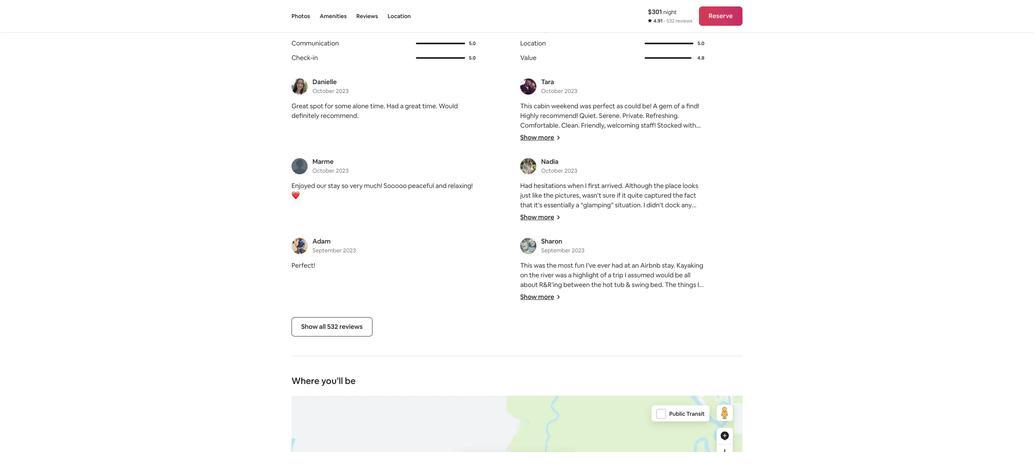 Task type: describe. For each thing, give the bounding box(es) containing it.
1 vertical spatial it's
[[581, 320, 589, 328]]

just left like
[[521, 191, 531, 200]]

sooooo
[[384, 182, 407, 190]]

0 horizontal spatial things
[[646, 291, 664, 299]]

some
[[335, 102, 351, 110]]

for inside this was the most fun i've ever had at an airbnb stay. kayaking on the river was a highlight of a trip i assumed would be all about r&r'ing between the hot tub & swing bed. the things i expected to enjoy were top notch but the things i didn't know to expect made the trip enchanting. it truly is a special place to spend time. with that said, i do believe the day rate is inflated considering it's a 3 bathroom, i bedroom/common room cabin without a kitchen. i say 3 bathroom but it's 3 different outhouses built inside but separated by walls and doors but not an enclosed ceiling and there is just a toilet inside each room, no sink, shower/tub & the toilets are placed so closely to the walls that you can't comfortably sit on the toilet but, instead, have to use it by sitting sideways or leaning sideways. the outdoor shower is a fun idea but the water must come directly from the river because it smells so foul. the same goes for the water that comes out of the only sink.
[[554, 407, 563, 415]]

1 vertical spatial on
[[521, 271, 528, 280]]

2 vertical spatial on
[[674, 368, 682, 376]]

alone
[[353, 102, 369, 110]]

be!
[[643, 102, 652, 110]]

to up best
[[564, 240, 571, 248]]

had inside this was the most fun i've ever had at an airbnb stay. kayaking on the river was a highlight of a trip i assumed would be all about r&r'ing between the hot tub & swing bed. the things i expected to enjoy were top notch but the things i didn't know to expect made the trip enchanting. it truly is a special place to spend time. with that said, i do believe the day rate is inflated considering it's a 3 bathroom, i bedroom/common room cabin without a kitchen. i say 3 bathroom but it's 3 different outhouses built inside but separated by walls and doors but not an enclosed ceiling and there is just a toilet inside each room, no sink, shower/tub & the toilets are placed so closely to the walls that you can't comfortably sit on the toilet but, instead, have to use it by sitting sideways or leaning sideways. the outdoor shower is a fun idea but the water must come directly from the river because it smells so foul. the same goes for the water that comes out of the only sink.
[[612, 262, 623, 270]]

were
[[576, 291, 591, 299]]

0 vertical spatial 4.91 · 532 reviews
[[301, 1, 373, 12]]

just inside this cabin weekend was perfect as could be! a gem of a find! highly recommend! quiet. serene. private. refreshing. comfortable. clean. friendly, welcoming staff! stocked with just about anything you need! we took advantage of the kayaks. enjoyed the hot tub. made friends w the local peacock. if you are looking to break away from hustle and bustle of life - this is the place for you! so glad we stumbled upon it!!!
[[521, 131, 531, 139]]

consider
[[521, 327, 546, 335]]

0 vertical spatial things
[[678, 281, 697, 289]]

time. right best
[[571, 249, 586, 258]]

friends
[[622, 141, 643, 149]]

1 vertical spatial ·
[[664, 18, 665, 24]]

0 vertical spatial celebrate
[[572, 240, 600, 248]]

glad
[[600, 160, 613, 168]]

it's inside had hesitations when i first arrived. although the place looks just like the pictures, wasn't sure if it quite captured the fact that it's essentially a "glamping" situation. i didn't dock any stars though, because that may have been oversight on my part for not paying close enough attention. but despite my initial mixed feelings, it was the most beautiful, intimate place to celebrate our one-year wedding anniversary. we had the best time. the small, thoughtful details made the stay so special. the scenery, all the activities, and the beautiful peacock, king julian, who kept us company the whole time. was a memorable experience & we're so grateful we came here to celebrate our special occasion and not anywhere else. but for future couples, just wanted to give a heads up about the fact that the bathroom is small, the shower is outside, etc. if you're not ready to be super intimate with the outdoors, consider a different cabin that alina offers. thankfully, was not an issue for us.
[[534, 201, 543, 210]]

different inside had hesitations when i first arrived. although the place looks just like the pictures, wasn't sure if it quite captured the fact that it's essentially a "glamping" situation. i didn't dock any stars though, because that may have been oversight on my part for not paying close enough attention. but despite my initial mixed feelings, it was the most beautiful, intimate place to celebrate our one-year wedding anniversary. we had the best time. the small, thoughtful details made the stay so special. the scenery, all the activities, and the beautiful peacock, king julian, who kept us company the whole time. was a memorable experience & we're so grateful we came here to celebrate our special occasion and not anywhere else. but for future couples, just wanted to give a heads up about the fact that the bathroom is small, the shower is outside, etc. if you're not ready to be super intimate with the outdoors, consider a different cabin that alina offers. thankfully, was not an issue for us.
[[553, 327, 578, 335]]

tara
[[542, 78, 555, 86]]

but down sideways at the right bottom of the page
[[648, 387, 658, 396]]

1 horizontal spatial you
[[579, 131, 590, 139]]

a up built
[[580, 329, 583, 338]]

adam
[[313, 237, 331, 246]]

0 vertical spatial small,
[[600, 249, 617, 258]]

highly
[[521, 112, 539, 120]]

1 vertical spatial small,
[[607, 307, 624, 316]]

0 vertical spatial fun
[[575, 262, 585, 270]]

zoom in image
[[722, 450, 729, 453]]

outdoors,
[[662, 317, 691, 326]]

and up give
[[634, 288, 645, 297]]

stay inside had hesitations when i first arrived. although the place looks just like the pictures, wasn't sure if it quite captured the fact that it's essentially a "glamping" situation. i didn't dock any stars though, because that may have been oversight on my part for not paying close enough attention. but despite my initial mixed feelings, it was the most beautiful, intimate place to celebrate our one-year wedding anniversary. we had the best time. the small, thoughtful details made the stay so special. the scenery, all the activities, and the beautiful peacock, king julian, who kept us company the whole time. was a memorable experience & we're so grateful we came here to celebrate our special occasion and not anywhere else. but for future couples, just wanted to give a heads up about the fact that the bathroom is small, the shower is outside, etc. if you're not ready to be super intimate with the outdoors, consider a different cabin that alina offers. thankfully, was not an issue for us.
[[521, 259, 533, 268]]

been
[[631, 211, 646, 219]]

smells
[[637, 397, 655, 405]]

1 vertical spatial fun
[[623, 387, 632, 396]]

like
[[533, 191, 543, 200]]

0 vertical spatial by
[[657, 339, 664, 347]]

that left said,
[[580, 310, 593, 318]]

show more button for was
[[521, 293, 561, 301]]

october for nadia
[[542, 167, 564, 174]]

same
[[521, 407, 537, 415]]

i down at
[[625, 271, 627, 280]]

to down here
[[521, 300, 527, 309]]

it right the if
[[623, 191, 627, 200]]

hot inside this cabin weekend was perfect as could be! a gem of a find! highly recommend! quiet. serene. private. refreshing. comfortable. clean. friendly, welcoming staff! stocked with just about anything you need! we took advantage of the kayaks. enjoyed the hot tub. made friends w the local peacock. if you are looking to break away from hustle and bustle of life - this is the place for you! so glad we stumbled upon it!!!
[[580, 141, 590, 149]]

hot inside this was the most fun i've ever had at an airbnb stay. kayaking on the river was a highlight of a trip i assumed would be all about r&r'ing between the hot tub & swing bed. the things i expected to enjoy were top notch but the things i didn't know to expect made the trip enchanting. it truly is a special place to spend time. with that said, i do believe the day rate is inflated considering it's a 3 bathroom, i bedroom/common room cabin without a kitchen. i say 3 bathroom but it's 3 different outhouses built inside but separated by walls and doors but not an enclosed ceiling and there is just a toilet inside each room, no sink, shower/tub & the toilets are placed so closely to the walls that you can't comfortably sit on the toilet but, instead, have to use it by sitting sideways or leaning sideways. the outdoor shower is a fun idea but the water must come directly from the river because it smells so foul. the same goes for the water that comes out of the only sink.
[[603, 281, 613, 289]]

0 horizontal spatial my
[[556, 230, 565, 239]]

stars
[[521, 211, 535, 219]]

all inside show all 532 reviews button
[[319, 323, 326, 331]]

0 vertical spatial toilet
[[673, 349, 688, 357]]

of down ever
[[601, 271, 607, 280]]

details
[[651, 249, 670, 258]]

marme
[[313, 158, 334, 166]]

goes
[[538, 407, 553, 415]]

show for had hesitations when i first arrived. although the place looks just like the pictures, wasn't sure if it quite captured the fact that it's essentially a "glamping" situation. i didn't dock any stars though, because that may have been oversight on my part for not paying close enough attention.
[[521, 213, 537, 222]]

is right truly at the bottom right of page
[[649, 300, 654, 309]]

bedroom/common
[[636, 320, 693, 328]]

that down the 'super'
[[597, 327, 610, 335]]

despite
[[532, 230, 555, 239]]

i up the know in the right of the page
[[698, 281, 700, 289]]

doors
[[521, 349, 538, 357]]

airbnb
[[641, 262, 661, 270]]

w
[[645, 141, 650, 149]]

for inside this cabin weekend was perfect as could be! a gem of a find! highly recommend! quiet. serene. private. refreshing. comfortable. clean. friendly, welcoming staff! stocked with just about anything you need! we took advantage of the kayaks. enjoyed the hot tub. made friends w the local peacock. if you are looking to break away from hustle and bustle of life - this is the place for you! so glad we stumbled upon it!!!
[[568, 160, 576, 168]]

is right rate
[[681, 310, 685, 318]]

that down the future
[[545, 307, 558, 316]]

so
[[591, 160, 599, 168]]

super
[[592, 317, 609, 326]]

september for sharon
[[542, 247, 571, 254]]

of left life
[[683, 150, 689, 159]]

so up peacock,
[[534, 259, 541, 268]]

2 horizontal spatial 3
[[681, 329, 685, 338]]

to down each
[[551, 368, 557, 376]]

1 vertical spatial 4.91
[[654, 18, 663, 24]]

cabin inside this was the most fun i've ever had at an airbnb stay. kayaking on the river was a highlight of a trip i assumed would be all about r&r'ing between the hot tub & swing bed. the things i expected to enjoy were top notch but the things i didn't know to expect made the trip enchanting. it truly is a special place to spend time. with that said, i do believe the day rate is inflated considering it's a 3 bathroom, i bedroom/common room cabin without a kitchen. i say 3 bathroom but it's 3 different outhouses built inside but separated by walls and doors but not an enclosed ceiling and there is just a toilet inside each room, no sink, shower/tub & the toilets are placed so closely to the walls that you can't comfortably sit on the toilet but, instead, have to use it by sitting sideways or leaning sideways. the outdoor shower is a fun idea but the water must come directly from the river because it smells so foul. the same goes for the water that comes out of the only sink.
[[538, 329, 554, 338]]

2 but from the top
[[521, 298, 531, 306]]

initial
[[567, 230, 582, 239]]

weekend
[[552, 102, 579, 110]]

because inside this was the most fun i've ever had at an airbnb stay. kayaking on the river was a highlight of a trip i assumed would be all about r&r'ing between the hot tub & swing bed. the things i expected to enjoy were top notch but the things i didn't know to expect made the trip enchanting. it truly is a special place to spend time. with that said, i do believe the day rate is inflated considering it's a 3 bathroom, i bedroom/common room cabin without a kitchen. i say 3 bathroom but it's 3 different outhouses built inside but separated by walls and doors but not an enclosed ceiling and there is just a toilet inside each room, no sink, shower/tub & the toilets are placed so closely to the walls that you can't comfortably sit on the toilet but, instead, have to use it by sitting sideways or leaning sideways. the outdoor shower is a fun idea but the water must come directly from the river because it smells so foul. the same goes for the water that comes out of the only sink.
[[605, 397, 630, 405]]

this
[[521, 160, 531, 168]]

if inside had hesitations when i first arrived. although the place looks just like the pictures, wasn't sure if it quite captured the fact that it's essentially a "glamping" situation. i didn't dock any stars though, because that may have been oversight on my part for not paying close enough attention. but despite my initial mixed feelings, it was the most beautiful, intimate place to celebrate our one-year wedding anniversary. we had the best time. the small, thoughtful details made the stay so special. the scenery, all the activities, and the beautiful peacock, king julian, who kept us company the whole time. was a memorable experience & we're so grateful we came here to celebrate our special occasion and not anywhere else. but for future couples, just wanted to give a heads up about the fact that the bathroom is small, the shower is outside, etc. if you're not ready to be super intimate with the outdoors, consider a different cabin that alina offers. thankfully, was not an issue for us.
[[521, 317, 525, 326]]

was left 'king'
[[534, 262, 546, 270]]

show inside button
[[301, 323, 318, 331]]

it up out
[[631, 397, 635, 405]]

0 horizontal spatial 3
[[595, 320, 599, 328]]

adam image
[[292, 238, 308, 254]]

the up "directly"
[[550, 387, 562, 396]]

enough
[[594, 220, 617, 229]]

but up it
[[623, 291, 633, 299]]

an inside had hesitations when i first arrived. although the place looks just like the pictures, wasn't sure if it quite captured the fact that it's essentially a "glamping" situation. i didn't dock any stars though, because that may have been oversight on my part for not paying close enough attention. but despite my initial mixed feelings, it was the most beautiful, intimate place to celebrate our one-year wedding anniversary. we had the best time. the small, thoughtful details made the stay so special. the scenery, all the activities, and the beautiful peacock, king julian, who kept us company the whole time. was a memorable experience & we're so grateful we came here to celebrate our special occasion and not anywhere else. but for future couples, just wanted to give a heads up about the fact that the bathroom is small, the shower is outside, etc. if you're not ready to be super intimate with the outdoors, consider a different cabin that alina offers. thankfully, was not an issue for us.
[[521, 336, 528, 345]]

this for highly
[[521, 102, 533, 110]]

future
[[542, 298, 561, 306]]

was down outdoors,
[[680, 327, 692, 335]]

if inside this cabin weekend was perfect as could be! a gem of a find! highly recommend! quiet. serene. private. refreshing. comfortable. clean. friendly, welcoming staff! stocked with just about anything you need! we took advantage of the kayaks. enjoyed the hot tub. made friends w the local peacock. if you are looking to break away from hustle and bustle of life - this is the place for you! so glad we stumbled upon it!!!
[[521, 150, 525, 159]]

so left closely
[[521, 368, 528, 376]]

wanted
[[600, 298, 623, 306]]

0 vertical spatial 532
[[324, 1, 339, 12]]

october for tara
[[542, 87, 564, 95]]

2 show more from the top
[[521, 213, 555, 222]]

had inside had hesitations when i first arrived. although the place looks just like the pictures, wasn't sure if it quite captured the fact that it's essentially a "glamping" situation. i didn't dock any stars though, because that may have been oversight on my part for not paying close enough attention. but despite my initial mixed feelings, it was the most beautiful, intimate place to celebrate our one-year wedding anniversary. we had the best time. the small, thoughtful details made the stay so special. the scenery, all the activities, and the beautiful peacock, king julian, who kept us company the whole time. was a memorable experience & we're so grateful we came here to celebrate our special occasion and not anywhere else. but for future couples, just wanted to give a heads up about the fact that the bathroom is small, the shower is outside, etc. if you're not ready to be super intimate with the outdoors, consider a different cabin that alina offers. thankfully, was not an issue for us.
[[521, 182, 533, 190]]

welcoming
[[607, 121, 640, 130]]

1 horizontal spatial 3
[[624, 329, 627, 338]]

the up sink.
[[679, 397, 690, 405]]

just inside this was the most fun i've ever had at an airbnb stay. kayaking on the river was a highlight of a trip i assumed would be all about r&r'ing between the hot tub & swing bed. the things i expected to enjoy were top notch but the things i didn't know to expect made the trip enchanting. it truly is a special place to spend time. with that said, i do believe the day rate is inflated considering it's a 3 bathroom, i bedroom/common room cabin without a kitchen. i say 3 bathroom but it's 3 different outhouses built inside but separated by walls and doors but not an enclosed ceiling and there is just a toilet inside each room, no sink, shower/tub & the toilets are placed so closely to the walls that you can't comfortably sit on the toilet but, instead, have to use it by sitting sideways or leaning sideways. the outdoor shower is a fun idea but the water must come directly from the river because it smells so foul. the same goes for the water that comes out of the only sink.
[[656, 349, 666, 357]]

2 vertical spatial be
[[345, 376, 356, 387]]

not inside this was the most fun i've ever had at an airbnb stay. kayaking on the river was a highlight of a trip i assumed would be all about r&r'ing between the hot tub & swing bed. the things i expected to enjoy were top notch but the things i didn't know to expect made the trip enchanting. it truly is a special place to spend time. with that said, i do believe the day rate is inflated considering it's a 3 bathroom, i bedroom/common room cabin without a kitchen. i say 3 bathroom but it's 3 different outhouses built inside but separated by walls and doors but not an enclosed ceiling and there is just a toilet inside each room, no sink, shower/tub & the toilets are placed so closely to the walls that you can't comfortably sit on the toilet but, instead, have to use it by sitting sideways or leaning sideways. the outdoor shower is a fun idea but the water must come directly from the river because it smells so foul. the same goes for the water that comes out of the only sink.
[[551, 349, 561, 357]]

show for this cabin weekend was perfect as could be! a gem of a find! highly recommend! quiet. serene. private. refreshing. comfortable. clean. friendly, welcoming staff! stocked with just about anything you need! we took advantage of the kayaks. enjoyed the hot tub. made friends w the local peacock. if you are looking to break away from hustle and bustle of life - this is the place for you! so glad we stumbled upon it!!!
[[521, 133, 537, 142]]

with inside had hesitations when i first arrived. although the place looks just like the pictures, wasn't sure if it quite captured the fact that it's essentially a "glamping" situation. i didn't dock any stars though, because that may have been oversight on my part for not paying close enough attention. but despite my initial mixed feelings, it was the most beautiful, intimate place to celebrate our one-year wedding anniversary. we had the best time. the small, thoughtful details made the stay so special. the scenery, all the activities, and the beautiful peacock, king julian, who kept us company the whole time. was a memorable experience & we're so grateful we came here to celebrate our special occasion and not anywhere else. but for future couples, just wanted to give a heads up about the fact that the bathroom is small, the shower is outside, etc. if you're not ready to be super intimate with the outdoors, consider a different cabin that alina offers. thankfully, was not an issue for us.
[[637, 317, 649, 326]]

1 horizontal spatial my
[[685, 211, 694, 219]]

0 vertical spatial intimate
[[521, 240, 545, 248]]

1 horizontal spatial water
[[671, 387, 688, 396]]

so inside enjoyed our stay so very much!  sooooo peaceful and relaxing! ❤️
[[342, 182, 349, 190]]

1 vertical spatial intimate
[[611, 317, 635, 326]]

about for anything
[[533, 131, 550, 139]]

i down believe
[[633, 320, 634, 328]]

pictures,
[[555, 191, 581, 200]]

time. right great
[[423, 102, 438, 110]]

1 horizontal spatial 4.91 · 532 reviews
[[654, 18, 693, 24]]

0 vertical spatial inside
[[595, 339, 612, 347]]

be inside had hesitations when i first arrived. although the place looks just like the pictures, wasn't sure if it quite captured the fact that it's essentially a "glamping" situation. i didn't dock any stars though, because that may have been oversight on my part for not paying close enough attention. but despite my initial mixed feelings, it was the most beautiful, intimate place to celebrate our one-year wedding anniversary. we had the best time. the small, thoughtful details made the stay so special. the scenery, all the activities, and the beautiful peacock, king julian, who kept us company the whole time. was a memorable experience & we're so grateful we came here to celebrate our special occasion and not anywhere else. but for future couples, just wanted to give a heads up about the fact that the bathroom is small, the shower is outside, etc. if you're not ready to be super intimate with the outdoors, consider a different cabin that alina offers. thankfully, was not an issue for us.
[[583, 317, 591, 326]]

time. down beautiful
[[681, 269, 696, 277]]

sharon
[[542, 237, 563, 246]]

peacock.
[[678, 141, 705, 149]]

$301
[[648, 8, 663, 16]]

not down grateful
[[647, 288, 657, 297]]

0 vertical spatial fact
[[685, 191, 697, 200]]

shower/tub
[[597, 358, 632, 367]]

1 but from the top
[[521, 230, 531, 239]]

1 horizontal spatial walls
[[665, 339, 680, 347]]

away
[[598, 150, 614, 159]]

a right was
[[535, 278, 538, 287]]

1 vertical spatial toilet
[[521, 378, 536, 386]]

great spot for some alone time. had a great time. would definitely recommend.
[[292, 102, 458, 120]]

❤️
[[292, 191, 300, 200]]

tub.
[[591, 141, 603, 149]]

is right there
[[650, 349, 654, 357]]

close
[[578, 220, 593, 229]]

list containing danielle
[[289, 78, 746, 415]]

day
[[655, 310, 666, 318]]

from inside this was the most fun i've ever had at an airbnb stay. kayaking on the river was a highlight of a trip i assumed would be all about r&r'ing between the hot tub & swing bed. the things i expected to enjoy were top notch but the things i didn't know to expect made the trip enchanting. it truly is a special place to spend time. with that said, i do believe the day rate is inflated considering it's a 3 bathroom, i bedroom/common room cabin without a kitchen. i say 3 bathroom but it's 3 different outhouses built inside but separated by walls and doors but not an enclosed ceiling and there is just a toilet inside each room, no sink, shower/tub & the toilets are placed so closely to the walls that you can't comfortably sit on the toilet but, instead, have to use it by sitting sideways or leaning sideways. the outdoor shower is a fun idea but the water must come directly from the river because it smells so foul. the same goes for the water that comes out of the only sink.
[[563, 397, 577, 405]]

i've
[[586, 262, 596, 270]]

have inside this was the most fun i've ever had at an airbnb stay. kayaking on the river was a highlight of a trip i assumed would be all about r&r'ing between the hot tub & swing bed. the things i expected to enjoy were top notch but the things i didn't know to expect made the trip enchanting. it truly is a special place to spend time. with that said, i do believe the day rate is inflated considering it's a 3 bathroom, i bedroom/common room cabin without a kitchen. i say 3 bathroom but it's 3 different outhouses built inside but separated by walls and doors but not an enclosed ceiling and there is just a toilet inside each room, no sink, shower/tub & the toilets are placed so closely to the walls that you can't comfortably sit on the toilet but, instead, have to use it by sitting sideways or leaning sideways. the outdoor shower is a fun idea but the water must come directly from the river because it smells so foul. the same goes for the water that comes out of the only sink.
[[576, 378, 590, 386]]

but down say
[[613, 339, 624, 347]]

perfect
[[593, 102, 616, 110]]

we inside had hesitations when i first arrived. although the place looks just like the pictures, wasn't sure if it quite captured the fact that it's essentially a "glamping" situation. i didn't dock any stars though, because that may have been oversight on my part for not paying close enough attention. but despite my initial mixed feelings, it was the most beautiful, intimate place to celebrate our one-year wedding anniversary. we had the best time. the small, thoughtful details made the stay so special. the scenery, all the activities, and the beautiful peacock, king julian, who kept us company the whole time. was a memorable experience & we're so grateful we came here to celebrate our special occasion and not anywhere else. but for future couples, just wanted to give a heads up about the fact that the bathroom is small, the shower is outside, etc. if you're not ready to be super intimate with the outdoors, consider a different cabin that alina offers. thankfully, was not an issue for us.
[[666, 278, 675, 287]]

hustle
[[631, 150, 649, 159]]

a right give
[[646, 298, 649, 306]]

1 vertical spatial river
[[590, 397, 603, 405]]

0 horizontal spatial location
[[388, 12, 411, 20]]

2 vertical spatial our
[[573, 288, 583, 297]]

local
[[663, 141, 676, 149]]

not down etc.
[[693, 327, 703, 335]]

where
[[292, 376, 320, 387]]

a up between
[[569, 271, 572, 280]]

to right ready
[[576, 317, 582, 326]]

show more for was
[[521, 293, 555, 301]]

0 horizontal spatial trip
[[581, 300, 591, 309]]

0 vertical spatial 4.8
[[469, 26, 476, 32]]

so left "foul."
[[656, 397, 663, 405]]

photos
[[292, 12, 310, 20]]

danielle image
[[292, 79, 308, 95]]

this was the most fun i've ever had at an airbnb stay. kayaking on the river was a highlight of a trip i assumed would be all about r&r'ing between the hot tub & swing bed. the things i expected to enjoy were top notch but the things i didn't know to expect made the trip enchanting. it truly is a special place to spend time. with that said, i do believe the day rate is inflated considering it's a 3 bathroom, i bedroom/common room cabin without a kitchen. i say 3 bathroom but it's 3 different outhouses built inside but separated by walls and doors but not an enclosed ceiling and there is just a toilet inside each room, no sink, shower/tub & the toilets are placed so closely to the walls that you can't comfortably sit on the toilet but, instead, have to use it by sitting sideways or leaning sideways. the outdoor shower is a fun idea but the water must come directly from the river because it smells so foul. the same goes for the water that comes out of the only sink.
[[521, 262, 705, 415]]

just up said,
[[588, 298, 599, 306]]

to right here
[[535, 288, 542, 297]]

i left 'first'
[[586, 182, 587, 190]]

kept
[[598, 269, 611, 277]]

we're
[[616, 278, 632, 287]]

ever
[[598, 262, 611, 270]]

to left give
[[624, 298, 630, 306]]

value
[[521, 54, 537, 62]]

so down company
[[633, 278, 640, 287]]

no
[[574, 358, 581, 367]]

i left say
[[610, 329, 611, 338]]

cabin inside this cabin weekend was perfect as could be! a gem of a find! highly recommend! quiet. serene. private. refreshing. comfortable. clean. friendly, welcoming staff! stocked with just about anything you need! we took advantage of the kayaks. enjoyed the hot tub. made friends w the local peacock. if you are looking to break away from hustle and bustle of life - this is the place for you! so glad we stumbled upon it!!!
[[534, 102, 550, 110]]

that up the "stars"
[[521, 201, 533, 210]]

had inside had hesitations when i first arrived. although the place looks just like the pictures, wasn't sure if it quite captured the fact that it's essentially a "glamping" situation. i didn't dock any stars though, because that may have been oversight on my part for not paying close enough attention. but despite my initial mixed feelings, it was the most beautiful, intimate place to celebrate our one-year wedding anniversary. we had the best time. the small, thoughtful details made the stay so special. the scenery, all the activities, and the beautiful peacock, king julian, who kept us company the whole time. was a memorable experience & we're so grateful we came here to celebrate our special occasion and not anywhere else. but for future couples, just wanted to give a heads up about the fact that the bathroom is small, the shower is outside, etc. if you're not ready to be super intimate with the outdoors, consider a different cabin that alina offers. thankfully, was not an issue for us.
[[532, 249, 543, 258]]

to inside this cabin weekend was perfect as could be! a gem of a find! highly recommend! quiet. serene. private. refreshing. comfortable. clean. friendly, welcoming staff! stocked with just about anything you need! we took advantage of the kayaks. enjoyed the hot tub. made friends w the local peacock. if you are looking to break away from hustle and bustle of life - this is the place for you! so glad we stumbled upon it!!!
[[572, 150, 579, 159]]

is up the 'super'
[[602, 307, 606, 316]]

a up kitchen.
[[590, 320, 594, 328]]

1 vertical spatial celebrate
[[543, 288, 572, 297]]

show more button for cabin
[[521, 133, 561, 142]]

could
[[625, 102, 641, 110]]

r&r'ing
[[540, 281, 562, 289]]

else.
[[689, 288, 702, 297]]

but up each
[[539, 349, 550, 357]]

anniversary.
[[668, 240, 703, 248]]

feelings,
[[603, 230, 628, 239]]

show for this was the most fun i've ever had at an airbnb stay. kayaking on the river was a highlight of a trip i assumed would be all about r&r'ing between the hot tub & swing bed. the things i expected to enjoy were top notch but the things i didn't know to expect made the trip enchanting. it truly is a special place to spend time. with that said, i do believe the day rate is inflated considering it's a 3 bathroom, i bedroom/common room cabin without a kitchen. i say 3 bathroom but it's 3 different outhouses built inside but separated by walls and doors but not an enclosed ceiling and there is just a toilet inside each room, no sink, shower/tub & the toilets are placed so closely to the walls that you can't comfortably sit on the toilet but, instead, have to use it by sitting sideways or leaning sideways. the outdoor shower is a fun idea but the water must come directly from the river because it smells so foul. the same goes for the water that comes out of the only sink.
[[521, 293, 537, 301]]

are inside this cabin weekend was perfect as could be! a gem of a find! highly recommend! quiet. serene. private. refreshing. comfortable. clean. friendly, welcoming staff! stocked with just about anything you need! we took advantage of the kayaks. enjoyed the hot tub. made friends w the local peacock. if you are looking to break away from hustle and bustle of life - this is the place for you! so glad we stumbled upon it!!!
[[538, 150, 548, 159]]

about inside had hesitations when i first arrived. although the place looks just like the pictures, wasn't sure if it quite captured the fact that it's essentially a "glamping" situation. i didn't dock any stars though, because that may have been oversight on my part for not paying close enough attention. but despite my initial mixed feelings, it was the most beautiful, intimate place to celebrate our one-year wedding anniversary. we had the best time. the small, thoughtful details made the stay so special. the scenery, all the activities, and the beautiful peacock, king julian, who kept us company the whole time. was a memorable experience & we're so grateful we came here to celebrate our special occasion and not anywhere else. but for future couples, just wanted to give a heads up about the fact that the bathroom is small, the shower is outside, etc. if you're not ready to be super intimate with the outdoors, consider a different cabin that alina offers. thankfully, was not an issue for us.
[[679, 298, 696, 306]]

not down though,
[[545, 220, 555, 229]]

arrived.
[[602, 182, 624, 190]]

for left 'us.'
[[545, 336, 554, 345]]

not left ready
[[546, 317, 556, 326]]

most inside this was the most fun i've ever had at an airbnb stay. kayaking on the river was a highlight of a trip i assumed would be all about r&r'ing between the hot tub & swing bed. the things i expected to enjoy were top notch but the things i didn't know to expect made the trip enchanting. it truly is a special place to spend time. with that said, i do believe the day rate is inflated considering it's a 3 bathroom, i bedroom/common room cabin without a kitchen. i say 3 bathroom but it's 3 different outhouses built inside but separated by walls and doors but not an enclosed ceiling and there is just a toilet inside each room, no sink, shower/tub & the toilets are placed so closely to the walls that you can't comfortably sit on the toilet but, instead, have to use it by sitting sideways or leaning sideways. the outdoor shower is a fun idea but the water must come directly from the river because it smells so foul. the same goes for the water that comes out of the only sink.
[[558, 262, 574, 270]]

special inside had hesitations when i first arrived. although the place looks just like the pictures, wasn't sure if it quite captured the fact that it's essentially a "glamping" situation. i didn't dock any stars though, because that may have been oversight on my part for not paying close enough attention. but despite my initial mixed feelings, it was the most beautiful, intimate place to celebrate our one-year wedding anniversary. we had the best time. the small, thoughtful details made the stay so special. the scenery, all the activities, and the beautiful peacock, king julian, who kept us company the whole time. was a memorable experience & we're so grateful we came here to celebrate our special occasion and not anywhere else. but for future couples, just wanted to give a heads up about the fact that the bathroom is small, the shower is outside, etc. if you're not ready to be super intimate with the outdoors, consider a different cabin that alina offers. thankfully, was not an issue for us.
[[584, 288, 605, 297]]

bustle
[[663, 150, 681, 159]]

a inside great spot for some alone time. had a great time. would definitely recommend.
[[400, 102, 404, 110]]

that down sink,
[[586, 368, 598, 376]]

show more for cabin
[[521, 133, 555, 142]]

because inside had hesitations when i first arrived. although the place looks just like the pictures, wasn't sure if it quite captured the fact that it's essentially a "glamping" situation. i didn't dock any stars though, because that may have been oversight on my part for not paying close enough attention. but despite my initial mixed feelings, it was the most beautiful, intimate place to celebrate our one-year wedding anniversary. we had the best time. the small, thoughtful details made the stay so special. the scenery, all the activities, and the beautiful peacock, king julian, who kept us company the whole time. was a memorable experience & we're so grateful we came here to celebrate our special occasion and not anywhere else. but for future couples, just wanted to give a heads up about the fact that the bathroom is small, the shower is outside, etc. if you're not ready to be super intimate with the outdoors, consider a different cabin that alina offers. thankfully, was not an issue for us.
[[561, 211, 586, 219]]

nadia image
[[521, 158, 537, 174]]

2 more from the top
[[539, 213, 555, 222]]

1 horizontal spatial 4.8
[[698, 55, 705, 61]]

and down details
[[653, 259, 665, 268]]

memorable
[[540, 278, 574, 287]]

etc.
[[691, 307, 702, 316]]

definitely
[[292, 112, 319, 120]]

1 vertical spatial you
[[526, 150, 537, 159]]

of right gem
[[674, 102, 680, 110]]

made inside this was the most fun i've ever had at an airbnb stay. kayaking on the river was a highlight of a trip i assumed would be all about r&r'ing between the hot tub & swing bed. the things i expected to enjoy were top notch but the things i didn't know to expect made the trip enchanting. it truly is a special place to spend time. with that said, i do believe the day rate is inflated considering it's a 3 bathroom, i bedroom/common room cabin without a kitchen. i say 3 bathroom but it's 3 different outhouses built inside but separated by walls and doors but not an enclosed ceiling and there is just a toilet inside each room, no sink, shower/tub & the toilets are placed so closely to the walls that you can't comfortably sit on the toilet but, instead, have to use it by sitting sideways or leaning sideways. the outdoor shower is a fun idea but the water must come directly from the river because it smells so foul. the same goes for the water that comes out of the only sink.
[[551, 300, 568, 309]]

time. right alone
[[370, 102, 385, 110]]

first
[[589, 182, 600, 190]]

for up spend
[[532, 298, 541, 306]]

nadia image
[[521, 158, 537, 174]]

0 vertical spatial reviews
[[341, 1, 373, 12]]

532 inside show all 532 reviews button
[[327, 323, 338, 331]]

tub
[[615, 281, 625, 289]]

private.
[[623, 112, 645, 120]]

any
[[682, 201, 692, 210]]

adam september 2023
[[313, 237, 356, 254]]

the down would
[[666, 281, 677, 289]]

to down r&r'ing
[[551, 291, 557, 299]]

place up best
[[547, 240, 563, 248]]

a up toilets
[[668, 349, 671, 357]]

0 horizontal spatial by
[[616, 378, 623, 386]]

public
[[670, 411, 686, 418]]

it down attention.
[[629, 230, 633, 239]]

inflated
[[521, 320, 543, 328]]

that down "glamping"
[[587, 211, 600, 219]]

sit
[[666, 368, 673, 376]]

of right out
[[641, 407, 647, 415]]

add a place to the map image
[[721, 432, 730, 441]]

kitchen.
[[585, 329, 608, 338]]

a down can't
[[618, 387, 621, 396]]

to left use
[[591, 378, 598, 386]]

is up comes
[[612, 387, 616, 396]]

enjoyed inside enjoyed our stay so very much!  sooooo peaceful and relaxing! ❤️
[[292, 182, 315, 190]]

special inside this was the most fun i've ever had at an airbnb stay. kayaking on the river was a highlight of a trip i assumed would be all about r&r'ing between the hot tub & swing bed. the things i expected to enjoy were top notch but the things i didn't know to expect made the trip enchanting. it truly is a special place to spend time. with that said, i do believe the day rate is inflated considering it's a 3 bathroom, i bedroom/common room cabin without a kitchen. i say 3 bathroom but it's 3 different outhouses built inside but separated by walls and doors but not an enclosed ceiling and there is just a toilet inside each room, no sink, shower/tub & the toilets are placed so closely to the walls that you can't comfortably sit on the toilet but, instead, have to use it by sitting sideways or leaning sideways. the outdoor shower is a fun idea but the water must come directly from the river because it smells so foul. the same goes for the water that comes out of the only sink.
[[660, 300, 681, 309]]

it right use
[[611, 378, 615, 386]]

enchanting.
[[593, 300, 627, 309]]

1 vertical spatial fact
[[532, 307, 544, 316]]

idea
[[634, 387, 646, 396]]

expected
[[521, 291, 549, 299]]

stay inside enjoyed our stay so very much!  sooooo peaceful and relaxing! ❤️
[[328, 182, 340, 190]]



Task type: vqa. For each thing, say whether or not it's contained in the screenshot.


Task type: locate. For each thing, give the bounding box(es) containing it.
came
[[676, 278, 693, 287]]

2023 inside tara october 2023
[[565, 87, 578, 95]]

toilets
[[650, 358, 669, 367]]

4.8 out of 5.0 image
[[645, 57, 694, 59], [645, 57, 692, 59]]

1 if from the top
[[521, 150, 525, 159]]

there
[[632, 349, 648, 357]]

place
[[550, 160, 566, 168], [666, 182, 682, 190], [547, 240, 563, 248], [682, 300, 698, 309]]

more for was
[[539, 293, 555, 301]]

0 horizontal spatial toilet
[[521, 378, 536, 386]]

different up doors
[[521, 339, 546, 347]]

water down or
[[671, 387, 688, 396]]

outside,
[[666, 307, 689, 316]]

was
[[580, 102, 592, 110], [635, 230, 646, 239], [534, 262, 546, 270], [556, 271, 567, 280], [680, 327, 692, 335]]

and inside this cabin weekend was perfect as could be! a gem of a find! highly recommend! quiet. serene. private. refreshing. comfortable. clean. friendly, welcoming staff! stocked with just about anything you need! we took advantage of the kayaks. enjoyed the hot tub. made friends w the local peacock. if you are looking to break away from hustle and bustle of life - this is the place for you! so glad we stumbled upon it!!!
[[650, 150, 661, 159]]

for inside great spot for some alone time. had a great time. would definitely recommend.
[[325, 102, 334, 110]]

stay down the marme october 2023 at the left top of the page
[[328, 182, 340, 190]]

0 horizontal spatial &
[[610, 278, 614, 287]]

1 september from the left
[[313, 247, 342, 254]]

2 if from the top
[[521, 317, 525, 326]]

trip down the were
[[581, 300, 591, 309]]

river up r&r'ing
[[541, 271, 554, 280]]

water
[[671, 387, 688, 396], [575, 407, 593, 415]]

bathroom inside this was the most fun i've ever had at an airbnb stay. kayaking on the river was a highlight of a trip i assumed would be all about r&r'ing between the hot tub & swing bed. the things i expected to enjoy were top notch but the things i didn't know to expect made the trip enchanting. it truly is a special place to spend time. with that said, i do believe the day rate is inflated considering it's a 3 bathroom, i bedroom/common room cabin without a kitchen. i say 3 bathroom but it's 3 different outhouses built inside but separated by walls and doors but not an enclosed ceiling and there is just a toilet inside each room, no sink, shower/tub & the toilets are placed so closely to the walls that you can't comfortably sit on the toilet but, instead, have to use it by sitting sideways or leaning sideways. the outdoor shower is a fun idea but the water must come directly from the river because it smells so foul. the same goes for the water that comes out of the only sink.
[[629, 329, 658, 338]]

1 vertical spatial inside
[[521, 358, 538, 367]]

sharon image
[[521, 238, 537, 254], [521, 238, 537, 254]]

from inside this cabin weekend was perfect as could be! a gem of a find! highly recommend! quiet. serene. private. refreshing. comfortable. clean. friendly, welcoming staff! stocked with just about anything you need! we took advantage of the kayaks. enjoyed the hot tub. made friends w the local peacock. if you are looking to break away from hustle and bustle of life - this is the place for you! so glad we stumbled upon it!!!
[[615, 150, 629, 159]]

a left great
[[400, 102, 404, 110]]

5.0 for location
[[698, 40, 705, 47]]

time. inside this was the most fun i've ever had at an airbnb stay. kayaking on the river was a highlight of a trip i assumed would be all about r&r'ing between the hot tub & swing bed. the things i expected to enjoy were top notch but the things i didn't know to expect made the trip enchanting. it truly is a special place to spend time. with that said, i do believe the day rate is inflated considering it's a 3 bathroom, i bedroom/common room cabin without a kitchen. i say 3 bathroom but it's 3 different outhouses built inside but separated by walls and doors but not an enclosed ceiling and there is just a toilet inside each room, no sink, shower/tub & the toilets are placed so closely to the walls that you can't comfortably sit on the toilet but, instead, have to use it by sitting sideways or leaning sideways. the outdoor shower is a fun idea but the water must come directly from the river because it smells so foul. the same goes for the water that comes out of the only sink.
[[548, 310, 563, 318]]

2023 for sharon
[[572, 247, 585, 254]]

2023 for danielle
[[336, 87, 349, 95]]

know
[[687, 291, 703, 299]]

2 vertical spatial reviews
[[340, 323, 363, 331]]

recommend!
[[541, 112, 578, 120]]

4.91 up cleanliness
[[301, 1, 318, 12]]

this up was
[[521, 262, 533, 270]]

3 show more from the top
[[521, 293, 555, 301]]

show more
[[521, 133, 555, 142], [521, 213, 555, 222], [521, 293, 555, 301]]

the up 'scenery,' in the right bottom of the page
[[587, 249, 599, 258]]

2 this from the top
[[521, 262, 533, 270]]

2023 inside nadia october 2023
[[565, 167, 578, 174]]

was up year
[[635, 230, 646, 239]]

danielle image
[[292, 79, 308, 95]]

1 horizontal spatial didn't
[[668, 291, 686, 299]]

without
[[555, 329, 579, 338]]

1 horizontal spatial trip
[[613, 271, 624, 280]]

0 vertical spatial my
[[685, 211, 694, 219]]

all inside this was the most fun i've ever had at an airbnb stay. kayaking on the river was a highlight of a trip i assumed would be all about r&r'ing between the hot tub & swing bed. the things i expected to enjoy were top notch but the things i didn't know to expect made the trip enchanting. it truly is a special place to spend time. with that said, i do believe the day rate is inflated considering it's a 3 bathroom, i bedroom/common room cabin without a kitchen. i say 3 bathroom but it's 3 different outhouses built inside but separated by walls and doors but not an enclosed ceiling and there is just a toilet inside each room, no sink, shower/tub & the toilets are placed so closely to the walls that you can't comfortably sit on the toilet but, instead, have to use it by sitting sideways or leaning sideways. the outdoor shower is a fun idea but the water must come directly from the river because it smells so foul. the same goes for the water that comes out of the only sink.
[[685, 271, 691, 280]]

0 vertical spatial most
[[659, 230, 674, 239]]

1 vertical spatial had
[[521, 182, 533, 190]]

made inside had hesitations when i first arrived. although the place looks just like the pictures, wasn't sure if it quite captured the fact that it's essentially a "glamping" situation. i didn't dock any stars though, because that may have been oversight on my part for not paying close enough attention. but despite my initial mixed feelings, it was the most beautiful, intimate place to celebrate our one-year wedding anniversary. we had the best time. the small, thoughtful details made the stay so special. the scenery, all the activities, and the beautiful peacock, king julian, who kept us company the whole time. was a memorable experience & we're so grateful we came here to celebrate our special occasion and not anywhere else. but for future couples, just wanted to give a heads up about the fact that the bathroom is small, the shower is outside, etc. if you're not ready to be super intimate with the outdoors, consider a different cabin that alina offers. thankfully, was not an issue for us.
[[672, 249, 689, 258]]

for down "directly"
[[554, 407, 563, 415]]

1 horizontal spatial &
[[626, 281, 631, 289]]

built
[[580, 339, 593, 347]]

2 september from the left
[[542, 247, 571, 254]]

-
[[701, 150, 703, 159]]

place inside this cabin weekend was perfect as could be! a gem of a find! highly recommend! quiet. serene. private. refreshing. comfortable. clean. friendly, welcoming staff! stocked with just about anything you need! we took advantage of the kayaks. enjoyed the hot tub. made friends w the local peacock. if you are looking to break away from hustle and bustle of life - this is the place for you! so glad we stumbled upon it!!!
[[550, 160, 566, 168]]

1 vertical spatial because
[[605, 397, 630, 405]]

things up the know in the right of the page
[[678, 281, 697, 289]]

between
[[564, 281, 590, 289]]

0 vertical spatial about
[[533, 131, 550, 139]]

out
[[629, 407, 639, 415]]

0 horizontal spatial ·
[[320, 1, 322, 12]]

outhouses
[[548, 339, 579, 347]]

1 this from the top
[[521, 102, 533, 110]]

1 horizontal spatial hot
[[603, 281, 613, 289]]

essentially
[[544, 201, 575, 210]]

stay.
[[662, 262, 676, 270]]

spot
[[310, 102, 324, 110]]

night
[[664, 8, 677, 16]]

2023 inside sharon september 2023
[[572, 247, 585, 254]]

2023 inside the marme october 2023
[[336, 167, 349, 174]]

0 horizontal spatial walls
[[570, 368, 584, 376]]

1 horizontal spatial inside
[[595, 339, 612, 347]]

1 vertical spatial location
[[521, 39, 546, 48]]

our inside enjoyed our stay so very much!  sooooo peaceful and relaxing! ❤️
[[317, 182, 327, 190]]

public transit
[[670, 411, 705, 418]]

a up day
[[655, 300, 659, 309]]

and up the shower/tub
[[620, 349, 631, 357]]

different inside this was the most fun i've ever had at an airbnb stay. kayaking on the river was a highlight of a trip i assumed would be all about r&r'ing between the hot tub & swing bed. the things i expected to enjoy were top notch but the things i didn't know to expect made the trip enchanting. it truly is a special place to spend time. with that said, i do believe the day rate is inflated considering it's a 3 bathroom, i bedroom/common room cabin without a kitchen. i say 3 bathroom but it's 3 different outhouses built inside but separated by walls and doors but not an enclosed ceiling and there is just a toilet inside each room, no sink, shower/tub & the toilets are placed so closely to the walls that you can't comfortably sit on the toilet but, instead, have to use it by sitting sideways or leaning sideways. the outdoor shower is a fun idea but the water must come directly from the river because it smells so foul. the same goes for the water that comes out of the only sink.
[[521, 339, 546, 347]]

0 horizontal spatial enjoyed
[[292, 182, 315, 190]]

had inside great spot for some alone time. had a great time. would definitely recommend.
[[387, 102, 399, 110]]

0 vertical spatial an
[[632, 262, 639, 270]]

0 vertical spatial all
[[605, 259, 611, 268]]

but down the 'bedroom/common'
[[660, 329, 670, 338]]

it!!!
[[671, 160, 680, 168]]

0 vertical spatial this
[[521, 102, 533, 110]]

looking
[[549, 150, 571, 159]]

grateful
[[641, 278, 665, 287]]

was up r&r'ing
[[556, 271, 567, 280]]

1 horizontal spatial an
[[562, 349, 570, 357]]

0 vertical spatial location
[[388, 12, 411, 20]]

1 horizontal spatial from
[[615, 150, 629, 159]]

the
[[587, 249, 599, 258], [566, 259, 577, 268], [666, 281, 677, 289], [550, 387, 562, 396], [679, 397, 690, 405]]

2 vertical spatial it's
[[672, 329, 680, 338]]

from down made
[[615, 150, 629, 159]]

inside down doors
[[521, 358, 538, 367]]

couples,
[[562, 298, 587, 306]]

1 show more from the top
[[521, 133, 555, 142]]

beautiful,
[[676, 230, 704, 239]]

walls down no
[[570, 368, 584, 376]]

0 vertical spatial hot
[[580, 141, 590, 149]]

my
[[685, 211, 694, 219], [556, 230, 565, 239]]

so
[[342, 182, 349, 190], [534, 259, 541, 268], [633, 278, 640, 287], [521, 368, 528, 376], [656, 397, 663, 405]]

with inside this cabin weekend was perfect as could be! a gem of a find! highly recommend! quiet. serene. private. refreshing. comfortable. clean. friendly, welcoming staff! stocked with just about anything you need! we took advantage of the kayaks. enjoyed the hot tub. made friends w the local peacock. if you are looking to break away from hustle and bustle of life - this is the place for you! so glad we stumbled upon it!!!
[[684, 121, 697, 130]]

hot up the notch
[[603, 281, 613, 289]]

sharon september 2023
[[542, 237, 585, 254]]

would
[[439, 102, 458, 110]]

0 horizontal spatial special
[[584, 288, 605, 297]]

the up julian,
[[566, 259, 577, 268]]

1 horizontal spatial fact
[[685, 191, 697, 200]]

2 horizontal spatial you
[[599, 368, 610, 376]]

0 horizontal spatial 4.91
[[301, 1, 318, 12]]

bathroom inside had hesitations when i first arrived. although the place looks just like the pictures, wasn't sure if it quite captured the fact that it's essentially a "glamping" situation. i didn't dock any stars though, because that may have been oversight on my part for not paying close enough attention. but despite my initial mixed feelings, it was the most beautiful, intimate place to celebrate our one-year wedding anniversary. we had the best time. the small, thoughtful details made the stay so special. the scenery, all the activities, and the beautiful peacock, king julian, who kept us company the whole time. was a memorable experience & we're so grateful we came here to celebrate our special occasion and not anywhere else. but for future couples, just wanted to give a heads up about the fact that the bathroom is small, the shower is outside, etc. if you're not ready to be super intimate with the outdoors, consider a different cabin that alina offers. thankfully, was not an issue for us.
[[571, 307, 600, 316]]

an left 'issue'
[[521, 336, 528, 345]]

0 vertical spatial be
[[676, 271, 683, 280]]

1 horizontal spatial by
[[657, 339, 664, 347]]

5.0 out of 5.0 image
[[416, 43, 465, 44], [416, 43, 465, 44], [645, 43, 694, 44], [645, 43, 694, 44], [416, 57, 465, 59], [416, 57, 465, 59]]

our
[[317, 182, 327, 190], [602, 240, 612, 248], [573, 288, 583, 297]]

1 vertical spatial have
[[576, 378, 590, 386]]

walls down the thankfully,
[[665, 339, 680, 347]]

special.
[[543, 259, 565, 268]]

0 vertical spatial ·
[[320, 1, 322, 12]]

show more button down r&r'ing
[[521, 293, 561, 301]]

google map
showing 0 points of interest. region
[[235, 322, 751, 453]]

0 vertical spatial more
[[539, 133, 555, 142]]

to up inflated
[[521, 310, 527, 318]]

cabin inside had hesitations when i first arrived. although the place looks just like the pictures, wasn't sure if it quite captured the fact that it's essentially a "glamping" situation. i didn't dock any stars though, because that may have been oversight on my part for not paying close enough attention. but despite my initial mixed feelings, it was the most beautiful, intimate place to celebrate our one-year wedding anniversary. we had the best time. the small, thoughtful details made the stay so special. the scenery, all the activities, and the beautiful peacock, king julian, who kept us company the whole time. was a memorable experience & we're so grateful we came here to celebrate our special occasion and not anywhere else. but for future couples, just wanted to give a heads up about the fact that the bathroom is small, the shower is outside, etc. if you're not ready to be super intimate with the outdoors, consider a different cabin that alina offers. thankfully, was not an issue for us.
[[580, 327, 596, 335]]

all inside had hesitations when i first arrived. although the place looks just like the pictures, wasn't sure if it quite captured the fact that it's essentially a "glamping" situation. i didn't dock any stars though, because that may have been oversight on my part for not paying close enough attention. but despite my initial mixed feelings, it was the most beautiful, intimate place to celebrate our one-year wedding anniversary. we had the best time. the small, thoughtful details made the stay so special. the scenery, all the activities, and the beautiful peacock, king julian, who kept us company the whole time. was a memorable experience & we're so grateful we came here to celebrate our special occasion and not anywhere else. but for future couples, just wanted to give a heads up about the fact that the bathroom is small, the shower is outside, etc. if you're not ready to be super intimate with the outdoors, consider a different cabin that alina offers. thankfully, was not an issue for us.
[[605, 259, 611, 268]]

5.0 for check-in
[[469, 55, 476, 61]]

you inside this was the most fun i've ever had at an airbnb stay. kayaking on the river was a highlight of a trip i assumed would be all about r&r'ing between the hot tub & swing bed. the things i expected to enjoy were top notch but the things i didn't know to expect made the trip enchanting. it truly is a special place to spend time. with that said, i do believe the day rate is inflated considering it's a 3 bathroom, i bedroom/common room cabin without a kitchen. i say 3 bathroom but it's 3 different outhouses built inside but separated by walls and doors but not an enclosed ceiling and there is just a toilet inside each room, no sink, shower/tub & the toilets are placed so closely to the walls that you can't comfortably sit on the toilet but, instead, have to use it by sitting sideways or leaning sideways. the outdoor shower is a fun idea but the water must come directly from the river because it smells so foul. the same goes for the water that comes out of the only sink.
[[599, 368, 610, 376]]

we inside this cabin weekend was perfect as could be! a gem of a find! highly recommend! quiet. serene. private. refreshing. comfortable. clean. friendly, welcoming staff! stocked with just about anything you need! we took advantage of the kayaks. enjoyed the hot tub. made friends w the local peacock. if you are looking to break away from hustle and bustle of life - this is the place for you! so glad we stumbled upon it!!!
[[615, 160, 623, 168]]

0 vertical spatial our
[[317, 182, 327, 190]]

shower inside this was the most fun i've ever had at an airbnb stay. kayaking on the river was a highlight of a trip i assumed would be all about r&r'ing between the hot tub & swing bed. the things i expected to enjoy were top notch but the things i didn't know to expect made the trip enchanting. it truly is a special place to spend time. with that said, i do believe the day rate is inflated considering it's a 3 bathroom, i bedroom/common room cabin without a kitchen. i say 3 bathroom but it's 3 different outhouses built inside but separated by walls and doors but not an enclosed ceiling and there is just a toilet inside each room, no sink, shower/tub & the toilets are placed so closely to the walls that you can't comfortably sit on the toilet but, instead, have to use it by sitting sideways or leaning sideways. the outdoor shower is a fun idea but the water must come directly from the river because it smells so foul. the same goes for the water that comes out of the only sink.
[[589, 387, 611, 396]]

do
[[612, 310, 620, 318]]

0 vertical spatial because
[[561, 211, 586, 219]]

1 horizontal spatial we
[[666, 278, 675, 287]]

small, down wanted
[[607, 307, 624, 316]]

2 horizontal spatial it's
[[672, 329, 680, 338]]

ready
[[557, 317, 574, 326]]

1 horizontal spatial had
[[521, 182, 533, 190]]

stumbled
[[625, 160, 653, 168]]

quiet.
[[580, 112, 598, 120]]

0 horizontal spatial be
[[345, 376, 356, 387]]

0 horizontal spatial fact
[[532, 307, 544, 316]]

about inside this was the most fun i've ever had at an airbnb stay. kayaking on the river was a highlight of a trip i assumed would be all about r&r'ing between the hot tub & swing bed. the things i expected to enjoy were top notch but the things i didn't know to expect made the trip enchanting. it truly is a special place to spend time. with that said, i do believe the day rate is inflated considering it's a 3 bathroom, i bedroom/common room cabin without a kitchen. i say 3 bathroom but it's 3 different outhouses built inside but separated by walls and doors but not an enclosed ceiling and there is just a toilet inside each room, no sink, shower/tub & the toilets are placed so closely to the walls that you can't comfortably sit on the toilet but, instead, have to use it by sitting sideways or leaning sideways. the outdoor shower is a fun idea but the water must come directly from the river because it smells so foul. the same goes for the water that comes out of the only sink.
[[521, 281, 538, 289]]

1 more from the top
[[539, 133, 555, 142]]

that left comes
[[594, 407, 606, 415]]

by down the thankfully,
[[657, 339, 664, 347]]

september for adam
[[313, 247, 342, 254]]

0 horizontal spatial celebrate
[[543, 288, 572, 297]]

hot
[[580, 141, 590, 149], [603, 281, 613, 289]]

0 vertical spatial bathroom
[[571, 307, 600, 316]]

small,
[[600, 249, 617, 258], [607, 307, 624, 316]]

sideways
[[645, 378, 672, 386]]

a left us
[[608, 271, 612, 280]]

1 show more button from the top
[[521, 133, 561, 142]]

hot up break
[[580, 141, 590, 149]]

2 vertical spatial show more button
[[521, 293, 561, 301]]

it's down like
[[534, 201, 543, 210]]

3
[[595, 320, 599, 328], [624, 329, 627, 338], [681, 329, 685, 338]]

us.
[[555, 336, 564, 345]]

2 horizontal spatial our
[[602, 240, 612, 248]]

are down kayaks.
[[538, 150, 548, 159]]

didn't inside this was the most fun i've ever had at an airbnb stay. kayaking on the river was a highlight of a trip i assumed would be all about r&r'ing between the hot tub & swing bed. the things i expected to enjoy were top notch but the things i didn't know to expect made the trip enchanting. it truly is a special place to spend time. with that said, i do believe the day rate is inflated considering it's a 3 bathroom, i bedroom/common room cabin without a kitchen. i say 3 bathroom but it's 3 different outhouses built inside but separated by walls and doors but not an enclosed ceiling and there is just a toilet inside each room, no sink, shower/tub & the toilets are placed so closely to the walls that you can't comfortably sit on the toilet but, instead, have to use it by sitting sideways or leaning sideways. the outdoor shower is a fun idea but the water must come directly from the river because it smells so foul. the same goes for the water that comes out of the only sink.
[[668, 291, 686, 299]]

kayaking
[[677, 262, 704, 270]]

cabin left 'us.'
[[538, 329, 554, 338]]

2 vertical spatial about
[[679, 298, 696, 306]]

cabin up highly
[[534, 102, 550, 110]]

about for r&r'ing
[[521, 281, 538, 289]]

1 horizontal spatial intimate
[[611, 317, 635, 326]]

0 horizontal spatial made
[[551, 300, 568, 309]]

location button
[[388, 0, 411, 32]]

2 horizontal spatial &
[[633, 358, 638, 367]]

because up comes
[[605, 397, 630, 405]]

2023 inside the danielle october 2023
[[336, 87, 349, 95]]

place down the know in the right of the page
[[682, 300, 698, 309]]

had
[[532, 249, 543, 258], [612, 262, 623, 270]]

reserve button
[[700, 6, 743, 26]]

didn't inside had hesitations when i first arrived. although the place looks just like the pictures, wasn't sure if it quite captured the fact that it's essentially a "glamping" situation. i didn't dock any stars though, because that may have been oversight on my part for not paying close enough attention. but despite my initial mixed feelings, it was the most beautiful, intimate place to celebrate our one-year wedding anniversary. we had the best time. the small, thoughtful details made the stay so special. the scenery, all the activities, and the beautiful peacock, king julian, who kept us company the whole time. was a memorable experience & we're so grateful we came here to celebrate our special occasion and not anywhere else. but for future couples, just wanted to give a heads up about the fact that the bathroom is small, the shower is outside, etc. if you're not ready to be super intimate with the outdoors, consider a different cabin that alina offers. thankfully, was not an issue for us.
[[647, 201, 664, 210]]

i left do
[[609, 310, 611, 318]]

about inside this cabin weekend was perfect as could be! a gem of a find! highly recommend! quiet. serene. private. refreshing. comfortable. clean. friendly, welcoming staff! stocked with just about anything you need! we took advantage of the kayaks. enjoyed the hot tub. made friends w the local peacock. if you are looking to break away from hustle and bustle of life - this is the place for you! so glad we stumbled upon it!!!
[[533, 131, 550, 139]]

2 horizontal spatial an
[[632, 262, 639, 270]]

by down can't
[[616, 378, 623, 386]]

year
[[627, 240, 639, 248]]

if up this
[[521, 150, 525, 159]]

1 vertical spatial 4.91 · 532 reviews
[[654, 18, 693, 24]]

1 vertical spatial reviews
[[676, 18, 693, 24]]

shower inside had hesitations when i first arrived. although the place looks just like the pictures, wasn't sure if it quite captured the fact that it's essentially a "glamping" situation. i didn't dock any stars though, because that may have been oversight on my part for not paying close enough attention. but despite my initial mixed feelings, it was the most beautiful, intimate place to celebrate our one-year wedding anniversary. we had the best time. the small, thoughtful details made the stay so special. the scenery, all the activities, and the beautiful peacock, king julian, who kept us company the whole time. was a memorable experience & we're so grateful we came here to celebrate our special occasion and not anywhere else. but for future couples, just wanted to give a heads up about the fact that the bathroom is small, the shower is outside, etc. if you're not ready to be super intimate with the outdoors, consider a different cabin that alina offers. thankfully, was not an issue for us.
[[637, 307, 659, 316]]

and inside enjoyed our stay so very much!  sooooo peaceful and relaxing! ❤️
[[436, 182, 447, 190]]

swing
[[632, 281, 649, 289]]

recommend.
[[321, 112, 359, 120]]

be down stay.
[[676, 271, 683, 280]]

about down comfortable.
[[533, 131, 550, 139]]

this for on
[[521, 262, 533, 270]]

are inside this was the most fun i've ever had at an airbnb stay. kayaking on the river was a highlight of a trip i assumed would be all about r&r'ing between the hot tub & swing bed. the things i expected to enjoy were top notch but the things i didn't know to expect made the trip enchanting. it truly is a special place to spend time. with that said, i do believe the day rate is inflated considering it's a 3 bathroom, i bedroom/common room cabin without a kitchen. i say 3 bathroom but it's 3 different outhouses built inside but separated by walls and doors but not an enclosed ceiling and there is just a toilet inside each room, no sink, shower/tub & the toilets are placed so closely to the walls that you can't comfortably sit on the toilet but, instead, have to use it by sitting sideways or leaning sideways. the outdoor shower is a fun idea but the water must come directly from the river because it smells so foul. the same goes for the water that comes out of the only sink.
[[670, 358, 680, 367]]

enclosed
[[571, 349, 598, 357]]

2023 inside adam september 2023
[[343, 247, 356, 254]]

0 vertical spatial made
[[672, 249, 689, 258]]

1 horizontal spatial our
[[573, 288, 583, 297]]

special up rate
[[660, 300, 681, 309]]

believe
[[621, 310, 642, 318]]

show more up despite
[[521, 213, 555, 222]]

for up despite
[[535, 220, 543, 229]]

check-in
[[292, 54, 318, 62]]

or
[[673, 378, 680, 386]]

tara image
[[521, 79, 537, 95], [521, 79, 537, 95]]

0 horizontal spatial all
[[319, 323, 326, 331]]

room,
[[555, 358, 572, 367]]

3 up kitchen.
[[595, 320, 599, 328]]

are
[[538, 150, 548, 159], [670, 358, 680, 367]]

on up here
[[521, 271, 528, 280]]

it's up kitchen.
[[581, 320, 589, 328]]

0 vertical spatial 4.91
[[301, 1, 318, 12]]

so left very
[[342, 182, 349, 190]]

fact down looks
[[685, 191, 697, 200]]

more down r&r'ing
[[539, 293, 555, 301]]

september
[[313, 247, 342, 254], [542, 247, 571, 254]]

to
[[572, 150, 579, 159], [564, 240, 571, 248], [535, 288, 542, 297], [551, 291, 557, 299], [624, 298, 630, 306], [521, 300, 527, 309], [521, 310, 527, 318], [576, 317, 582, 326], [551, 368, 557, 376], [591, 378, 598, 386]]

place inside this was the most fun i've ever had at an airbnb stay. kayaking on the river was a highlight of a trip i assumed would be all about r&r'ing between the hot tub & swing bed. the things i expected to enjoy were top notch but the things i didn't know to expect made the trip enchanting. it truly is a special place to spend time. with that said, i do believe the day rate is inflated considering it's a 3 bathroom, i bedroom/common room cabin without a kitchen. i say 3 bathroom but it's 3 different outhouses built inside but separated by walls and doors but not an enclosed ceiling and there is just a toilet inside each room, no sink, shower/tub & the toilets are placed so closely to the walls that you can't comfortably sit on the toilet but, instead, have to use it by sitting sideways or leaning sideways. the outdoor shower is a fun idea but the water must come directly from the river because it smells so foul. the same goes for the water that comes out of the only sink.
[[682, 300, 698, 309]]

0 vertical spatial stay
[[328, 182, 340, 190]]

this inside this cabin weekend was perfect as could be! a gem of a find! highly recommend! quiet. serene. private. refreshing. comfortable. clean. friendly, welcoming staff! stocked with just about anything you need! we took advantage of the kayaks. enjoyed the hot tub. made friends w the local peacock. if you are looking to break away from hustle and bustle of life - this is the place for you! so glad we stumbled upon it!!!
[[521, 102, 533, 110]]

we inside had hesitations when i first arrived. although the place looks just like the pictures, wasn't sure if it quite captured the fact that it's essentially a "glamping" situation. i didn't dock any stars though, because that may have been oversight on my part for not paying close enough attention. but despite my initial mixed feelings, it was the most beautiful, intimate place to celebrate our one-year wedding anniversary. we had the best time. the small, thoughtful details made the stay so special. the scenery, all the activities, and the beautiful peacock, king julian, who kept us company the whole time. was a memorable experience & we're so grateful we came here to celebrate our special occasion and not anywhere else. but for future couples, just wanted to give a heads up about the fact that the bathroom is small, the shower is outside, etc. if you're not ready to be super intimate with the outdoors, consider a different cabin that alina offers. thankfully, was not an issue for us.
[[521, 249, 531, 258]]

cabin up built
[[580, 327, 596, 335]]

a inside this cabin weekend was perfect as could be! a gem of a find! highly recommend! quiet. serene. private. refreshing. comfortable. clean. friendly, welcoming staff! stocked with just about anything you need! we took advantage of the kayaks. enjoyed the hot tub. made friends w the local peacock. if you are looking to break away from hustle and bustle of life - this is the place for you! so glad we stumbled upon it!!!
[[682, 102, 685, 110]]

refreshing.
[[646, 112, 680, 120]]

2023 for tara
[[565, 87, 578, 95]]

best
[[556, 249, 569, 258]]

be inside this was the most fun i've ever had at an airbnb stay. kayaking on the river was a highlight of a trip i assumed would be all about r&r'ing between the hot tub & swing bed. the things i expected to enjoy were top notch but the things i didn't know to expect made the trip enchanting. it truly is a special place to spend time. with that said, i do believe the day rate is inflated considering it's a 3 bathroom, i bedroom/common room cabin without a kitchen. i say 3 bathroom but it's 3 different outhouses built inside but separated by walls and doors but not an enclosed ceiling and there is just a toilet inside each room, no sink, shower/tub & the toilets are placed so closely to the walls that you can't comfortably sit on the toilet but, instead, have to use it by sitting sideways or leaning sideways. the outdoor shower is a fun idea but the water must come directly from the river because it smells so foul. the same goes for the water that comes out of the only sink.
[[676, 271, 683, 280]]

things down bed.
[[646, 291, 664, 299]]

water down outdoor
[[575, 407, 593, 415]]

1 vertical spatial we
[[666, 278, 675, 287]]

place left looks
[[666, 182, 682, 190]]

and up placed
[[681, 339, 692, 347]]

october inside tara october 2023
[[542, 87, 564, 95]]

experience
[[575, 278, 608, 287]]

situation.
[[615, 201, 643, 210]]

1 horizontal spatial special
[[660, 300, 681, 309]]

different
[[553, 327, 578, 335], [521, 339, 546, 347]]

most inside had hesitations when i first arrived. although the place looks just like the pictures, wasn't sure if it quite captured the fact that it's essentially a "glamping" situation. i didn't dock any stars though, because that may have been oversight on my part for not paying close enough attention. but despite my initial mixed feelings, it was the most beautiful, intimate place to celebrate our one-year wedding anniversary. we had the best time. the small, thoughtful details made the stay so special. the scenery, all the activities, and the beautiful peacock, king julian, who kept us company the whole time. was a memorable experience & we're so grateful we came here to celebrate our special occasion and not anywhere else. but for future couples, just wanted to give a heads up about the fact that the bathroom is small, the shower is outside, etc. if you're not ready to be super intimate with the outdoors, consider a different cabin that alina offers. thankfully, was not an issue for us.
[[659, 230, 674, 239]]

and left relaxing!
[[436, 182, 447, 190]]

serene.
[[599, 112, 622, 120]]

is down heads
[[660, 307, 664, 316]]

have inside had hesitations when i first arrived. although the place looks just like the pictures, wasn't sure if it quite captured the fact that it's essentially a "glamping" situation. i didn't dock any stars though, because that may have been oversight on my part for not paying close enough attention. but despite my initial mixed feelings, it was the most beautiful, intimate place to celebrate our one-year wedding anniversary. we had the best time. the small, thoughtful details made the stay so special. the scenery, all the activities, and the beautiful peacock, king julian, who kept us company the whole time. was a memorable experience & we're so grateful we came here to celebrate our special occasion and not anywhere else. but for future couples, just wanted to give a heads up about the fact that the bathroom is small, the shower is outside, etc. if you're not ready to be super intimate with the outdoors, consider a different cabin that alina offers. thankfully, was not an issue for us.
[[615, 211, 629, 219]]

1 vertical spatial enjoyed
[[292, 182, 315, 190]]

1 vertical spatial walls
[[570, 368, 584, 376]]

sink.
[[673, 407, 686, 415]]

1 vertical spatial 532
[[667, 18, 675, 24]]

this inside this was the most fun i've ever had at an airbnb stay. kayaking on the river was a highlight of a trip i assumed would be all about r&r'ing between the hot tub & swing bed. the things i expected to enjoy were top notch but the things i didn't know to expect made the trip enchanting. it truly is a special place to spend time. with that said, i do believe the day rate is inflated considering it's a 3 bathroom, i bedroom/common room cabin without a kitchen. i say 3 bathroom but it's 3 different outhouses built inside but separated by walls and doors but not an enclosed ceiling and there is just a toilet inside each room, no sink, shower/tub & the toilets are placed so closely to the walls that you can't comfortably sit on the toilet but, instead, have to use it by sitting sideways or leaning sideways. the outdoor shower is a fun idea but the water must come directly from the river because it smells so foul. the same goes for the water that comes out of the only sink.
[[521, 262, 533, 270]]

2 show more button from the top
[[521, 213, 561, 222]]

though,
[[536, 211, 559, 219]]

an up room,
[[562, 349, 570, 357]]

& inside had hesitations when i first arrived. although the place looks just like the pictures, wasn't sure if it quite captured the fact that it's essentially a "glamping" situation. i didn't dock any stars though, because that may have been oversight on my part for not paying close enough attention. but despite my initial mixed feelings, it was the most beautiful, intimate place to celebrate our one-year wedding anniversary. we had the best time. the small, thoughtful details made the stay so special. the scenery, all the activities, and the beautiful peacock, king julian, who kept us company the whole time. was a memorable experience & we're so grateful we came here to celebrate our special occasion and not anywhere else. but for future couples, just wanted to give a heads up about the fact that the bathroom is small, the shower is outside, etc. if you're not ready to be super intimate with the outdoors, consider a different cabin that alina offers. thankfully, was not an issue for us.
[[610, 278, 614, 287]]

very
[[350, 182, 363, 190]]

life
[[690, 150, 699, 159]]

reviews inside button
[[340, 323, 363, 331]]

fact up you're
[[532, 307, 544, 316]]

this up highly
[[521, 102, 533, 110]]

made
[[605, 141, 621, 149]]

0 horizontal spatial bathroom
[[571, 307, 600, 316]]

2 vertical spatial more
[[539, 293, 555, 301]]

check-
[[292, 54, 313, 62]]

is inside this cabin weekend was perfect as could be! a gem of a find! highly recommend! quiet. serene. private. refreshing. comfortable. clean. friendly, welcoming staff! stocked with just about anything you need! we took advantage of the kayaks. enjoyed the hot tub. made friends w the local peacock. if you are looking to break away from hustle and bustle of life - this is the place for you! so glad we stumbled upon it!!!
[[533, 160, 537, 168]]

list
[[289, 78, 746, 415]]

inside up the "ceiling"
[[595, 339, 612, 347]]

transit
[[687, 411, 705, 418]]

2023 for adam
[[343, 247, 356, 254]]

a left find!
[[682, 102, 685, 110]]

small, up ever
[[600, 249, 617, 258]]

reviews button
[[357, 0, 378, 32]]

i up been
[[644, 201, 646, 210]]

show more button down comfortable.
[[521, 133, 561, 142]]

whole
[[661, 269, 679, 277]]

1 vertical spatial this
[[521, 262, 533, 270]]

1 horizontal spatial fun
[[623, 387, 632, 396]]

enjoyed up 'looking'
[[543, 141, 567, 149]]

bathroom down couples,
[[571, 307, 600, 316]]

1 vertical spatial be
[[583, 317, 591, 326]]

considering
[[545, 320, 579, 328]]

5.0 for communication
[[469, 40, 476, 47]]

1 vertical spatial made
[[551, 300, 568, 309]]

september inside adam september 2023
[[313, 247, 342, 254]]

3 more from the top
[[539, 293, 555, 301]]

1 vertical spatial didn't
[[668, 291, 686, 299]]

0 horizontal spatial river
[[541, 271, 554, 280]]

marme image
[[292, 158, 308, 174], [292, 158, 308, 174]]

clean.
[[562, 121, 580, 130]]

only
[[660, 407, 672, 415]]

adam image
[[292, 238, 308, 254]]

1 vertical spatial from
[[563, 397, 577, 405]]

2023 for nadia
[[565, 167, 578, 174]]

a down pictures,
[[576, 201, 580, 210]]

had up special.
[[532, 249, 543, 258]]

september inside sharon september 2023
[[542, 247, 571, 254]]

1 vertical spatial we
[[521, 249, 531, 258]]

intimate
[[521, 240, 545, 248], [611, 317, 635, 326]]

1 vertical spatial by
[[616, 378, 623, 386]]

september down adam in the bottom left of the page
[[313, 247, 342, 254]]

intimate down despite
[[521, 240, 545, 248]]

place down 'looking'
[[550, 160, 566, 168]]

because up paying
[[561, 211, 586, 219]]

3 show more button from the top
[[521, 293, 561, 301]]

and up upon
[[650, 150, 661, 159]]

i left up
[[665, 291, 667, 299]]

october inside nadia october 2023
[[542, 167, 564, 174]]

0 horizontal spatial 4.8
[[469, 26, 476, 32]]

was inside this cabin weekend was perfect as could be! a gem of a find! highly recommend! quiet. serene. private. refreshing. comfortable. clean. friendly, welcoming staff! stocked with just about anything you need! we took advantage of the kayaks. enjoyed the hot tub. made friends w the local peacock. if you are looking to break away from hustle and bustle of life - this is the place for you! so glad we stumbled upon it!!!
[[580, 102, 592, 110]]

on inside had hesitations when i first arrived. although the place looks just like the pictures, wasn't sure if it quite captured the fact that it's essentially a "glamping" situation. i didn't dock any stars though, because that may have been oversight on my part for not paying close enough attention. but despite my initial mixed feelings, it was the most beautiful, intimate place to celebrate our one-year wedding anniversary. we had the best time. the small, thoughtful details made the stay so special. the scenery, all the activities, and the beautiful peacock, king julian, who kept us company the whole time. was a memorable experience & we're so grateful we came here to celebrate our special occasion and not anywhere else. but for future couples, just wanted to give a heads up about the fact that the bathroom is small, the shower is outside, etc. if you're not ready to be super intimate with the outdoors, consider a different cabin that alina offers. thankfully, was not an issue for us.
[[676, 211, 684, 219]]

1 horizontal spatial enjoyed
[[543, 141, 567, 149]]

a right the consider
[[548, 327, 551, 335]]

if
[[521, 150, 525, 159], [521, 317, 525, 326]]

2 vertical spatial an
[[562, 349, 570, 357]]

october inside the danielle october 2023
[[313, 87, 335, 95]]

julian,
[[564, 269, 582, 277]]

show more down comfortable.
[[521, 133, 555, 142]]

on down dock
[[676, 211, 684, 219]]

0 horizontal spatial we
[[615, 160, 623, 168]]

if
[[617, 191, 621, 200]]

2 horizontal spatial be
[[676, 271, 683, 280]]

of down stocked
[[669, 131, 675, 139]]

had left at
[[612, 262, 623, 270]]

hesitations
[[534, 182, 567, 190]]

october inside the marme october 2023
[[313, 167, 335, 174]]

we up peacock,
[[521, 249, 531, 258]]

photos button
[[292, 0, 310, 32]]

1 vertical spatial 4.8
[[698, 55, 705, 61]]

more for cabin
[[539, 133, 555, 142]]

1 vertical spatial hot
[[603, 281, 613, 289]]

drag pegman onto the map to open street view image
[[717, 405, 733, 422]]

1 vertical spatial trip
[[581, 300, 591, 309]]

october for danielle
[[313, 87, 335, 95]]

october
[[313, 87, 335, 95], [542, 87, 564, 95], [313, 167, 335, 174], [542, 167, 564, 174]]

0 vertical spatial show more
[[521, 133, 555, 142]]

kayaks.
[[521, 141, 542, 149]]

0 vertical spatial enjoyed
[[543, 141, 567, 149]]

alina
[[611, 327, 626, 335]]

enjoyed inside this cabin weekend was perfect as could be! a gem of a find! highly recommend! quiet. serene. private. refreshing. comfortable. clean. friendly, welcoming staff! stocked with just about anything you need! we took advantage of the kayaks. enjoyed the hot tub. made friends w the local peacock. if you are looking to break away from hustle and bustle of life - this is the place for you! so glad we stumbled upon it!!!
[[543, 141, 567, 149]]

& right tub
[[626, 281, 631, 289]]

walls
[[665, 339, 680, 347], [570, 368, 584, 376]]

with up the peacock.
[[684, 121, 697, 130]]

0 vertical spatial we
[[615, 160, 623, 168]]

we inside this cabin weekend was perfect as could be! a gem of a find! highly recommend! quiet. serene. private. refreshing. comfortable. clean. friendly, welcoming staff! stocked with just about anything you need! we took advantage of the kayaks. enjoyed the hot tub. made friends w the local peacock. if you are looking to break away from hustle and bustle of life - this is the place for you! so glad we stumbled upon it!!!
[[610, 131, 619, 139]]

have
[[615, 211, 629, 219], [576, 378, 590, 386]]

october for marme
[[313, 167, 335, 174]]

comfortable.
[[521, 121, 560, 130]]

0 horizontal spatial our
[[317, 182, 327, 190]]

1 vertical spatial show more
[[521, 213, 555, 222]]

2023 for marme
[[336, 167, 349, 174]]

intimate up alina at bottom right
[[611, 317, 635, 326]]

0 horizontal spatial water
[[575, 407, 593, 415]]

our up couples,
[[573, 288, 583, 297]]



